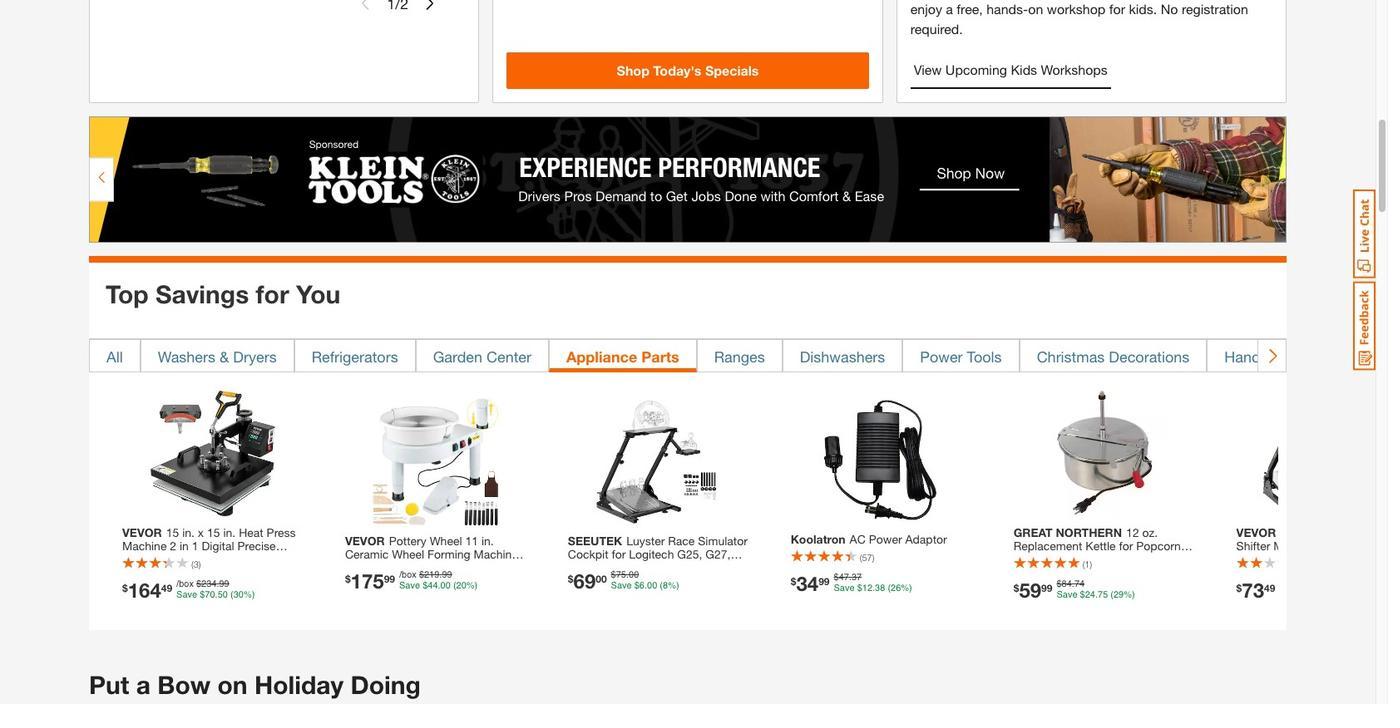Task type: describe. For each thing, give the bounding box(es) containing it.
accessory
[[445, 574, 499, 588]]

99 for 59
[[1042, 582, 1053, 594]]

) for 164
[[199, 559, 201, 570]]

machine for heat
[[122, 539, 167, 553]]

( 3 )
[[191, 559, 201, 570]]

press
[[267, 526, 296, 540]]

christmas decorations button
[[1020, 339, 1207, 373]]

seeutek link
[[568, 534, 749, 602]]

7.8
[[456, 561, 472, 575]]

sublimation
[[192, 552, 253, 566]]

koolatron
[[791, 532, 846, 546]]

1 15 from the left
[[166, 526, 179, 540]]

for inside 15 in. x 15 in. heat press machine 2 in 1 digital precise heat control sublimation transfer printer for t-shirt hat cap
[[160, 565, 174, 580]]

74
[[1075, 579, 1085, 590]]

%) inside $ 164 49 /box $ 234 . 99 save $ 70 . 50 ( 30 %)
[[244, 590, 255, 600]]

next slide image
[[424, 0, 437, 10]]

73
[[1242, 579, 1264, 602]]

digital
[[202, 539, 234, 553]]

37
[[852, 572, 862, 583]]

precise
[[237, 539, 276, 553]]

47
[[839, 572, 849, 583]]

race steer wheel stand shifter mount fit for logitech g920 g27 g25 g29 game wheel stand,wheel pedal shifter not included image
[[1263, 389, 1388, 518]]

top savings for you
[[106, 280, 340, 310]]

refrigerators button
[[294, 339, 416, 373]]

transfer
[[256, 552, 298, 566]]

save for 59
[[1057, 590, 1078, 600]]

$ 34 99 $ 47 . 37 save $ 12 . 38 ( 26 %)
[[791, 572, 912, 595]]

1 horizontal spatial heat
[[239, 526, 263, 540]]

view
[[914, 61, 942, 77]]

99 right 219
[[442, 570, 452, 581]]

save for 34
[[834, 583, 855, 594]]

great northern
[[1014, 526, 1122, 540]]

hat
[[214, 565, 232, 580]]

vevor for 15 in. x 15 in. heat press machine 2 in 1 digital precise heat control sublimation transfer printer for t-shirt hat cap
[[122, 526, 162, 540]]

84
[[1062, 579, 1072, 590]]

ranges button
[[697, 339, 782, 373]]

doing
[[351, 671, 421, 700]]

tool
[[420, 574, 442, 588]]

57
[[862, 552, 872, 563]]

x
[[198, 526, 204, 540]]

20
[[456, 581, 467, 592]]

70
[[205, 590, 215, 600]]

( inside $ 164 49 /box $ 234 . 99 save $ 70 . 50 ( 30 %)
[[230, 590, 233, 600]]

center
[[487, 348, 532, 366]]

12 oz. replacement kettle for popcorn machines image
[[1040, 389, 1169, 518]]

view upcoming kids workshops
[[914, 61, 1108, 77]]

( inside $ 69 00 $ 75 . 00 save $ 6 . 00 ( 8 %)
[[660, 581, 663, 592]]

tools for hand tools
[[1265, 348, 1300, 366]]

00 right 6
[[647, 581, 657, 592]]

luyster race simulator cockpit for logitech g25, g27, g29 height adjust race wheel stand, wheel and pedals not included image
[[594, 398, 723, 527]]

washers & dryers
[[158, 348, 277, 366]]

refrigerators
[[312, 348, 398, 366]]

dishwashers
[[800, 348, 885, 366]]

34
[[796, 572, 819, 595]]

kettle
[[1086, 539, 1116, 553]]

( up the 74
[[1083, 559, 1085, 570]]

manual
[[345, 561, 383, 575]]

oz.
[[1143, 526, 1158, 540]]

12 inside $ 34 99 $ 47 . 37 save $ 12 . 38 ( 26 %)
[[862, 583, 873, 594]]

15 in. x 15 in. heat press machine 2 in 1 digital precise heat control sublimation transfer printer for t-shirt hat cap image
[[149, 389, 277, 518]]

workshops
[[1041, 61, 1108, 77]]

christmas
[[1037, 348, 1105, 366]]

in. up sublimation
[[223, 526, 236, 540]]

2
[[170, 539, 176, 553]]

machine for lift
[[474, 548, 518, 562]]

ceramic
[[345, 548, 389, 562]]

%) for 34
[[901, 583, 912, 594]]

) for 34
[[872, 552, 875, 563]]

next arrow image
[[1265, 348, 1279, 364]]

power tools
[[920, 348, 1002, 366]]

garden center button
[[416, 339, 549, 373]]

christmas decorations
[[1037, 348, 1190, 366]]

kit
[[502, 574, 516, 588]]

( 1 )
[[1083, 559, 1092, 570]]

you
[[296, 280, 340, 310]]

for inside the 12 oz. replacement kettle for popcorn machines
[[1119, 539, 1133, 553]]

cap
[[236, 565, 257, 580]]

dryers
[[233, 348, 277, 366]]

30
[[233, 590, 244, 600]]

live chat image
[[1353, 190, 1376, 279]]

feedback link image
[[1353, 281, 1376, 371]]

44
[[428, 581, 438, 592]]

8
[[663, 581, 668, 592]]

12 inside the 12 oz. replacement kettle for popcorn machines
[[1126, 526, 1139, 540]]

( down ac
[[860, 552, 862, 563]]

control
[[150, 552, 188, 566]]

) for 59
[[1090, 559, 1092, 570]]

/box for 175
[[399, 570, 417, 581]]

save inside $ 175 99 /box $ 219 . 99 save $ 44 . 00 ( 20 %)
[[399, 581, 420, 592]]

garden
[[433, 348, 482, 366]]

in. right 11 at the left bottom of page
[[482, 534, 494, 548]]

garden center
[[433, 348, 532, 366]]

appliance parts
[[566, 348, 679, 366]]

75 inside $ 59 99 $ 84 . 74 save $ 24 . 75 ( 29 %)
[[1098, 590, 1108, 600]]

adjustable
[[387, 561, 442, 575]]

vevor for pottery wheel 11 in. ceramic wheel forming machine manual adjustable 0-7.8 in. lift leg sculpting tool accessory kit
[[345, 534, 385, 548]]

26
[[891, 583, 901, 594]]

in
[[180, 539, 189, 553]]



Task type: locate. For each thing, give the bounding box(es) containing it.
save for 69
[[611, 581, 632, 592]]

2 15 from the left
[[207, 526, 220, 540]]

northern
[[1056, 526, 1122, 540]]

heat left press
[[239, 526, 263, 540]]

decorations
[[1109, 348, 1190, 366]]

vevor left "2"
[[122, 526, 162, 540]]

for right kettle
[[1119, 539, 1133, 553]]

&
[[220, 348, 229, 366]]

75 inside $ 69 00 $ 75 . 00 save $ 6 . 00 ( 8 %)
[[616, 570, 626, 581]]

1 horizontal spatial 12
[[1126, 526, 1139, 540]]

3
[[194, 559, 199, 570]]

save left 38
[[834, 583, 855, 594]]

0 horizontal spatial /box
[[176, 579, 194, 590]]

( right t- in the left bottom of the page
[[191, 559, 194, 570]]

1 vertical spatial heat
[[122, 552, 147, 566]]

save inside $ 34 99 $ 47 . 37 save $ 12 . 38 ( 26 %)
[[834, 583, 855, 594]]

0 horizontal spatial )
[[199, 559, 201, 570]]

vevor up the $ 73 49
[[1237, 526, 1276, 540]]

1 inside 15 in. x 15 in. heat press machine 2 in 1 digital precise heat control sublimation transfer printer for t-shirt hat cap
[[192, 539, 198, 553]]

%) inside $ 175 99 /box $ 219 . 99 save $ 44 . 00 ( 20 %)
[[467, 581, 478, 592]]

machine up kit
[[474, 548, 518, 562]]

( down the 0- at left bottom
[[453, 581, 456, 592]]

( 57 )
[[860, 552, 875, 563]]

tools inside button
[[967, 348, 1002, 366]]

49 inside the $ 73 49
[[1264, 582, 1275, 594]]

appliance parts button
[[549, 339, 697, 373]]

a
[[136, 671, 150, 700]]

washers
[[158, 348, 215, 366]]

%) inside $ 34 99 $ 47 . 37 save $ 12 . 38 ( 26 %)
[[901, 583, 912, 594]]

%) right 24 on the bottom right
[[1124, 590, 1135, 600]]

) down koolatron ac power adaptor
[[872, 552, 875, 563]]

11
[[465, 534, 478, 548]]

adaptor
[[905, 532, 947, 546]]

heat
[[239, 526, 263, 540], [122, 552, 147, 566]]

219
[[424, 570, 440, 581]]

99 inside $ 59 99 $ 84 . 74 save $ 24 . 75 ( 29 %)
[[1042, 582, 1053, 594]]

75 right 24 on the bottom right
[[1098, 590, 1108, 600]]

vevor
[[122, 526, 162, 540], [1237, 526, 1276, 540], [345, 534, 385, 548]]

put a bow on holiday doing
[[89, 671, 421, 700]]

%) down cap
[[244, 590, 255, 600]]

00 inside $ 175 99 /box $ 219 . 99 save $ 44 . 00 ( 20 %)
[[441, 581, 451, 592]]

wheel left 11 at the left bottom of page
[[430, 534, 462, 548]]

1 vertical spatial power
[[869, 532, 902, 546]]

%) inside $ 59 99 $ 84 . 74 save $ 24 . 75 ( 29 %)
[[1124, 590, 1135, 600]]

pottery
[[389, 534, 427, 548]]

1 horizontal spatial 15
[[207, 526, 220, 540]]

6
[[640, 581, 645, 592]]

15 left in
[[166, 526, 179, 540]]

49
[[161, 582, 172, 594], [1264, 582, 1275, 594]]

$
[[419, 570, 424, 581], [611, 570, 616, 581], [834, 572, 839, 583], [345, 573, 351, 585], [568, 573, 574, 585], [791, 575, 796, 588], [196, 579, 201, 590], [1057, 579, 1062, 590], [423, 581, 428, 592], [634, 581, 640, 592], [122, 582, 128, 594], [1014, 582, 1019, 594], [1237, 582, 1242, 594], [857, 583, 862, 594], [200, 590, 205, 600], [1080, 590, 1085, 600]]

dishwashers button
[[782, 339, 903, 373]]

1 horizontal spatial power
[[920, 348, 963, 366]]

save left 6
[[611, 581, 632, 592]]

kids
[[1011, 61, 1037, 77]]

99 for 175
[[384, 573, 395, 585]]

parts
[[642, 348, 679, 366]]

75 left 6
[[616, 570, 626, 581]]

tools inside button
[[1265, 348, 1300, 366]]

2 horizontal spatial )
[[1090, 559, 1092, 570]]

koolatron ac power adaptor
[[791, 532, 947, 546]]

12 left 38
[[862, 583, 873, 594]]

/box down 3
[[176, 579, 194, 590]]

00 down seeutek
[[596, 573, 607, 585]]

( right 24 on the bottom right
[[1111, 590, 1114, 600]]

ac power adaptor image
[[817, 396, 946, 525]]

replacement
[[1014, 539, 1083, 553]]

upcoming
[[946, 61, 1007, 77]]

49 for 164
[[161, 582, 172, 594]]

save inside $ 69 00 $ 75 . 00 save $ 6 . 00 ( 8 %)
[[611, 581, 632, 592]]

1 vertical spatial 75
[[1098, 590, 1108, 600]]

pottery wheel 11 in. ceramic wheel forming machine manual adjustable 0-7.8 in. lift leg sculpting tool accessory kit image
[[371, 398, 500, 527]]

99 inside $ 164 49 /box $ 234 . 99 save $ 70 . 50 ( 30 %)
[[219, 579, 229, 590]]

0 vertical spatial 1
[[192, 539, 198, 553]]

in. left x at the left bottom
[[182, 526, 195, 540]]

/box for 164
[[176, 579, 194, 590]]

wheel
[[430, 534, 462, 548], [392, 548, 424, 562]]

tools
[[967, 348, 1002, 366], [1265, 348, 1300, 366]]

0 vertical spatial 75
[[616, 570, 626, 581]]

$ 175 99 /box $ 219 . 99 save $ 44 . 00 ( 20 %)
[[345, 570, 478, 593]]

t-
[[177, 565, 187, 580]]

2 horizontal spatial for
[[1119, 539, 1133, 553]]

1 horizontal spatial machine
[[474, 548, 518, 562]]

save inside $ 164 49 /box $ 234 . 99 save $ 70 . 50 ( 30 %)
[[176, 590, 197, 600]]

for left t- in the left bottom of the page
[[160, 565, 174, 580]]

0 vertical spatial 12
[[1126, 526, 1139, 540]]

top
[[106, 280, 149, 310]]

vevor up manual
[[345, 534, 385, 548]]

washers & dryers button
[[140, 339, 294, 373]]

in. left lift
[[475, 561, 488, 575]]

sculpting
[[368, 574, 417, 588]]

seeutek
[[568, 534, 622, 548]]

38
[[875, 583, 885, 594]]

0 horizontal spatial wheel
[[392, 548, 424, 562]]

1 horizontal spatial )
[[872, 552, 875, 563]]

0 horizontal spatial power
[[869, 532, 902, 546]]

2 horizontal spatial vevor
[[1237, 526, 1276, 540]]

printer
[[122, 565, 157, 580]]

1 horizontal spatial vevor
[[345, 534, 385, 548]]

%) right 6
[[668, 581, 679, 592]]

all
[[106, 348, 123, 366]]

0 horizontal spatial 75
[[616, 570, 626, 581]]

12
[[1126, 526, 1139, 540], [862, 583, 873, 594]]

vevor link
[[1237, 526, 1388, 593]]

29
[[1114, 590, 1124, 600]]

save inside $ 59 99 $ 84 . 74 save $ 24 . 75 ( 29 %)
[[1057, 590, 1078, 600]]

hand
[[1225, 348, 1261, 366]]

1 horizontal spatial wheel
[[430, 534, 462, 548]]

wheel up $ 175 99 /box $ 219 . 99 save $ 44 . 00 ( 20 %)
[[392, 548, 424, 562]]

0 horizontal spatial tools
[[967, 348, 1002, 366]]

%)
[[467, 581, 478, 592], [668, 581, 679, 592], [901, 583, 912, 594], [244, 590, 255, 600], [1124, 590, 1135, 600]]

164
[[128, 579, 161, 602]]

0 vertical spatial heat
[[239, 526, 263, 540]]

1 right in
[[192, 539, 198, 553]]

0 horizontal spatial 49
[[161, 582, 172, 594]]

0 vertical spatial power
[[920, 348, 963, 366]]

( inside $ 175 99 /box $ 219 . 99 save $ 44 . 00 ( 20 %)
[[453, 581, 456, 592]]

( right 50 at the bottom of page
[[230, 590, 233, 600]]

75
[[616, 570, 626, 581], [1098, 590, 1108, 600]]

( inside $ 59 99 $ 84 . 74 save $ 24 . 75 ( 29 %)
[[1111, 590, 1114, 600]]

1 tools from the left
[[967, 348, 1002, 366]]

this is the first slide image
[[359, 0, 372, 10]]

save down adjustable at the left bottom of the page
[[399, 581, 420, 592]]

%) right 38
[[901, 583, 912, 594]]

1 horizontal spatial 1
[[1085, 559, 1090, 570]]

power tools button
[[903, 339, 1020, 373]]

1 vertical spatial 12
[[862, 583, 873, 594]]

1 vertical spatial for
[[1119, 539, 1133, 553]]

%) for 59
[[1124, 590, 1135, 600]]

99 left 84
[[1042, 582, 1053, 594]]

49 inside $ 164 49 /box $ 234 . 99 save $ 70 . 50 ( 30 %)
[[161, 582, 172, 594]]

0 horizontal spatial vevor
[[122, 526, 162, 540]]

in.
[[182, 526, 195, 540], [223, 526, 236, 540], [482, 534, 494, 548], [475, 561, 488, 575]]

99 right manual
[[384, 573, 395, 585]]

save
[[399, 581, 420, 592], [611, 581, 632, 592], [834, 583, 855, 594], [176, 590, 197, 600], [1057, 590, 1078, 600]]

save left 24 on the bottom right
[[1057, 590, 1078, 600]]

( right 6
[[660, 581, 663, 592]]

%) for 69
[[668, 581, 679, 592]]

1 horizontal spatial 75
[[1098, 590, 1108, 600]]

99 left 47
[[819, 575, 830, 588]]

machines
[[1014, 552, 1064, 566]]

2 tools from the left
[[1265, 348, 1300, 366]]

$ 73 49
[[1237, 579, 1275, 602]]

99 for 34
[[819, 575, 830, 588]]

ranges
[[714, 348, 765, 366]]

$ 69 00 $ 75 . 00 save $ 6 . 00 ( 8 %)
[[568, 570, 679, 593]]

shop today's specials link
[[507, 52, 869, 89]]

popcorn
[[1136, 539, 1181, 553]]

power inside power tools button
[[920, 348, 963, 366]]

59
[[1019, 579, 1042, 602]]

%) inside $ 69 00 $ 75 . 00 save $ 6 . 00 ( 8 %)
[[668, 581, 679, 592]]

for left you
[[256, 280, 289, 310]]

0 horizontal spatial 1
[[192, 539, 198, 553]]

heat up 164
[[122, 552, 147, 566]]

) right t- in the left bottom of the page
[[199, 559, 201, 570]]

1 down kettle
[[1085, 559, 1090, 570]]

2 49 from the left
[[1264, 582, 1275, 594]]

0 horizontal spatial 15
[[166, 526, 179, 540]]

save down t- in the left bottom of the page
[[176, 590, 197, 600]]

50
[[218, 590, 228, 600]]

on
[[217, 671, 248, 700]]

49 for 73
[[1264, 582, 1275, 594]]

12 left oz. at right bottom
[[1126, 526, 1139, 540]]

99
[[442, 570, 452, 581], [384, 573, 395, 585], [819, 575, 830, 588], [219, 579, 229, 590], [1042, 582, 1053, 594]]

00 right 44
[[441, 581, 451, 592]]

0 horizontal spatial for
[[160, 565, 174, 580]]

machine inside 15 in. x 15 in. heat press machine 2 in 1 digital precise heat control sublimation transfer printer for t-shirt hat cap
[[122, 539, 167, 553]]

( inside $ 34 99 $ 47 . 37 save $ 12 . 38 ( 26 %)
[[888, 583, 891, 594]]

0 horizontal spatial machine
[[122, 539, 167, 553]]

234
[[201, 579, 217, 590]]

pottery wheel 11 in. ceramic wheel forming machine manual adjustable 0-7.8 in. lift leg sculpting tool accessory kit
[[345, 534, 518, 588]]

1 49 from the left
[[161, 582, 172, 594]]

holiday
[[254, 671, 344, 700]]

15 right x at the left bottom
[[207, 526, 220, 540]]

%) down 7.8
[[467, 581, 478, 592]]

machine
[[122, 539, 167, 553], [474, 548, 518, 562]]

) down kettle
[[1090, 559, 1092, 570]]

/box left tool
[[399, 570, 417, 581]]

00 left 6
[[629, 570, 639, 581]]

tools for power tools
[[967, 348, 1002, 366]]

/box inside $ 175 99 /box $ 219 . 99 save $ 44 . 00 ( 20 %)
[[399, 570, 417, 581]]

machine inside pottery wheel 11 in. ceramic wheel forming machine manual adjustable 0-7.8 in. lift leg sculpting tool accessory kit
[[474, 548, 518, 562]]

1 horizontal spatial /box
[[399, 570, 417, 581]]

00
[[629, 570, 639, 581], [596, 573, 607, 585], [441, 581, 451, 592], [647, 581, 657, 592]]

12 oz. replacement kettle for popcorn machines
[[1014, 526, 1181, 566]]

( right 38
[[888, 583, 891, 594]]

machine up printer
[[122, 539, 167, 553]]

0 horizontal spatial 12
[[862, 583, 873, 594]]

hand tools
[[1225, 348, 1300, 366]]

99 inside $ 34 99 $ 47 . 37 save $ 12 . 38 ( 26 %)
[[819, 575, 830, 588]]

0 vertical spatial for
[[256, 280, 289, 310]]

2 vertical spatial for
[[160, 565, 174, 580]]

shirt
[[187, 565, 211, 580]]

1 horizontal spatial for
[[256, 280, 289, 310]]

99 right 234
[[219, 579, 229, 590]]

/box inside $ 164 49 /box $ 234 . 99 save $ 70 . 50 ( 30 %)
[[176, 579, 194, 590]]

1 vertical spatial 1
[[1085, 559, 1090, 570]]

$ inside the $ 73 49
[[1237, 582, 1242, 594]]

view upcoming kids workshops link
[[911, 52, 1111, 89]]

1 horizontal spatial 49
[[1264, 582, 1275, 594]]

$ 59 99 $ 84 . 74 save $ 24 . 75 ( 29 %)
[[1014, 579, 1135, 602]]

0 horizontal spatial heat
[[122, 552, 147, 566]]

forming
[[428, 548, 470, 562]]

ac
[[850, 532, 866, 546]]

1 horizontal spatial tools
[[1265, 348, 1300, 366]]



Task type: vqa. For each thing, say whether or not it's contained in the screenshot.
koolatron ac power adaptor
yes



